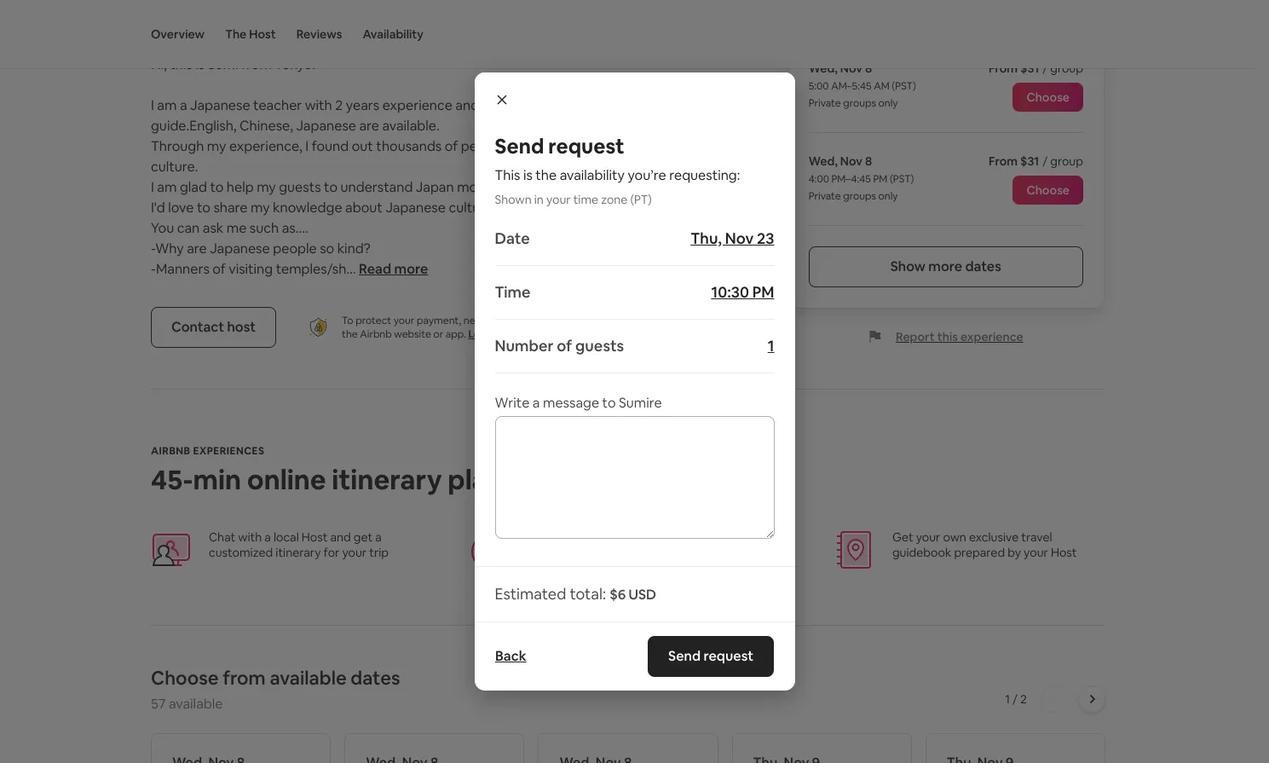 Task type: vqa. For each thing, say whether or not it's contained in the screenshot.
the Wed, Nov 8 4:00 PM–4:45 PM (PST) Private groups only at top right
yes



Task type: describe. For each thing, give the bounding box(es) containing it.
0 vertical spatial dates
[[966, 258, 1002, 275]]

min
[[193, 462, 241, 497]]

read more
[[359, 260, 428, 278]]

Write a message to Sumire text field
[[495, 416, 775, 539]]

teacher
[[253, 96, 302, 114]]

contact host button
[[151, 307, 276, 348]]

45-
[[151, 462, 193, 497]]

4:00
[[809, 172, 830, 186]]

sumire
[[619, 394, 662, 412]]

with inside i am a japanese teacher with 2 years experience and also work as a local tour guide.english, chinese, japanese are available. through my experience, i found out thousands of people love japan and japanese culture. i am glad to help my guests to understand japan more. i'd love to share my knowledge about japanese culture and language! you can ask me such as.... -why are japanese people so kind? -manners of visiting temples/sh…
[[305, 96, 332, 114]]

request for send request this is the availability you're requesting: shown in your time zone (pt)
[[549, 133, 625, 159]]

2 vertical spatial i
[[151, 178, 154, 196]]

send request this is the availability you're requesting: shown in your time zone (pt)
[[495, 133, 741, 207]]

from for wed, nov 8 5:00 am–5:45 am (pst) private groups only
[[989, 61, 1018, 76]]

1 vertical spatial are
[[187, 240, 207, 258]]

am
[[874, 79, 890, 93]]

japanese up found
[[296, 117, 356, 135]]

send for send request this is the availability you're requesting: shown in your time zone (pt)
[[495, 133, 544, 159]]

treasures
[[646, 530, 697, 545]]

0 vertical spatial available
[[270, 666, 347, 690]]

(pst) for wed, nov 8 4:00 pm–4:45 pm (pst) private groups only
[[890, 172, 915, 186]]

your inside send request this is the availability you're requesting: shown in your time zone (pt)
[[547, 192, 571, 207]]

10:30 pm
[[712, 282, 775, 302]]

customized
[[209, 545, 273, 560]]

show more dates link
[[809, 246, 1084, 287]]

itinerary inside the airbnb experiences 45-min online itinerary planning
[[332, 462, 442, 497]]

/ for wed, nov 8 5:00 am–5:45 am (pst) private groups only
[[1043, 61, 1048, 76]]

your inside to protect your payment, never transfer money or communicate outside of the airbnb website or app.
[[394, 314, 415, 327]]

for
[[324, 545, 340, 560]]

the inside send request this is the availability you're requesting: shown in your time zone (pt)
[[536, 166, 557, 184]]

learn more
[[469, 327, 523, 341]]

groups for wed, nov 8 4:00 pm–4:45 pm (pst) private groups only
[[844, 189, 877, 203]]

you're
[[628, 166, 667, 184]]

choose inside choose from available dates 57 available
[[151, 666, 219, 690]]

me
[[227, 219, 247, 237]]

found
[[312, 137, 349, 155]]

contact host
[[171, 318, 256, 336]]

culture
[[449, 199, 493, 217]]

more for show
[[929, 258, 963, 275]]

0 vertical spatial i
[[151, 96, 154, 114]]

show
[[891, 258, 926, 275]]

own
[[944, 530, 967, 545]]

why
[[155, 240, 184, 258]]

is inside send request this is the availability you're requesting: shown in your time zone (pt)
[[524, 166, 533, 184]]

2 am from the top
[[157, 178, 177, 196]]

1 vertical spatial people
[[273, 240, 317, 258]]

group for wed, nov 8 5:00 am–5:45 am (pst) private groups only
[[1051, 61, 1084, 76]]

0 vertical spatial my
[[207, 137, 226, 155]]

/ for wed, nov 8 4:00 pm–4:45 pm (pst) private groups only
[[1043, 153, 1048, 169]]

such
[[250, 219, 279, 237]]

1 horizontal spatial reviews
[[297, 26, 342, 42]]

in
[[535, 192, 544, 207]]

website
[[394, 327, 431, 341]]

0 horizontal spatial or
[[434, 327, 444, 341]]

thu,
[[691, 229, 722, 248]]

i am a japanese teacher with 2 years experience and also work as a local tour guide.english, chinese, japanese are available. through my experience, i found out thousands of people love japan and japanese culture. i am glad to help my guests to understand japan more. i'd love to share my knowledge about japanese culture and language! you can ask me such as.... -why are japanese people so kind? -manners of visiting temples/sh…
[[151, 96, 665, 278]]

tokyo.
[[275, 55, 316, 73]]

i'd
[[151, 199, 165, 217]]

host inside chat with a local host and get a customized itinerary for your trip
[[302, 530, 328, 545]]

visiting
[[229, 260, 273, 278]]

availability
[[560, 166, 625, 184]]

identity verified
[[284, 16, 383, 34]]

more for read
[[394, 260, 428, 278]]

out
[[352, 137, 373, 155]]

back
[[495, 647, 526, 665]]

of inside to protect your payment, never transfer money or communicate outside of the airbnb website or app.
[[684, 314, 694, 327]]

airbnb inside to protect your payment, never transfer money or communicate outside of the airbnb website or app.
[[360, 327, 392, 341]]

requesting:
[[670, 166, 741, 184]]

japanese down understand
[[386, 199, 446, 217]]

hi,
[[151, 55, 167, 73]]

airbnb experiences 45-min online itinerary planning
[[151, 444, 560, 497]]

2 vertical spatial my
[[251, 199, 270, 217]]

show more dates
[[891, 258, 1002, 275]]

back button
[[487, 640, 535, 674]]

festivals
[[723, 530, 768, 545]]

$31 for wed, nov 8 5:00 am–5:45 am (pst) private groups only
[[1021, 61, 1040, 76]]

outside
[[646, 314, 681, 327]]

about
[[345, 199, 383, 217]]

experience,
[[229, 137, 303, 155]]

language!
[[523, 199, 584, 217]]

temples/sh…
[[276, 260, 356, 278]]

you
[[151, 219, 174, 237]]

manners
[[156, 260, 210, 278]]

available.
[[382, 117, 440, 135]]

transfer
[[493, 314, 530, 327]]

from inside discover hidden local treasures and festivals with exclusive tips from your host
[[628, 545, 655, 560]]

only for wed, nov 8 4:00 pm–4:45 pm (pst) private groups only
[[879, 189, 899, 203]]

and inside discover hidden local treasures and festivals with exclusive tips from your host
[[700, 530, 720, 545]]

understand
[[341, 178, 413, 196]]

to left help
[[210, 178, 224, 196]]

1 horizontal spatial or
[[567, 314, 577, 327]]

5:00
[[809, 79, 829, 93]]

send for send request
[[669, 647, 702, 665]]

as....
[[282, 219, 308, 237]]

8 for wed, nov 8 5:00 am–5:45 am (pst) private groups only
[[866, 61, 873, 76]]

0 horizontal spatial is
[[196, 55, 205, 73]]

through
[[151, 137, 204, 155]]

payment,
[[417, 314, 462, 327]]

learn more link
[[469, 327, 523, 341]]

of down money
[[557, 336, 572, 356]]

1 button
[[768, 335, 775, 357]]

pm inside wed, nov 8 4:00 pm–4:45 pm (pst) private groups only
[[874, 172, 888, 186]]

exclusive inside "get your own exclusive travel guidebook prepared by your host"
[[970, 530, 1019, 545]]

8 for wed, nov 8 4:00 pm–4:45 pm (pst) private groups only
[[866, 153, 873, 169]]

0 horizontal spatial reviews
[[189, 16, 240, 34]]

chat with a local host and get a customized itinerary for your trip
[[209, 530, 389, 560]]

57
[[151, 695, 166, 713]]

years
[[346, 96, 380, 114]]

10:30 pm button
[[712, 281, 775, 304]]

report
[[896, 329, 935, 345]]

from for wed, nov 8 4:00 pm–4:45 pm (pst) private groups only
[[989, 153, 1018, 169]]

message
[[543, 394, 600, 412]]

hidden
[[577, 530, 615, 545]]

1 horizontal spatial guests
[[576, 336, 624, 356]]

1 horizontal spatial love
[[508, 137, 534, 155]]

1 for 1 / 2
[[1006, 692, 1011, 707]]

0 vertical spatial japan
[[537, 137, 575, 155]]

23
[[757, 229, 775, 248]]

chinese,
[[240, 117, 293, 135]]

time
[[495, 282, 531, 302]]

1 vertical spatial i
[[306, 137, 309, 155]]

of left visiting
[[213, 260, 226, 278]]

pm–4:45
[[832, 172, 871, 186]]

overview
[[151, 26, 205, 42]]

(pst) for wed, nov 8 5:00 am–5:45 am (pst) private groups only
[[892, 79, 917, 93]]

contact
[[171, 318, 224, 336]]

glad
[[180, 178, 207, 196]]

online
[[247, 462, 326, 497]]

$6
[[610, 586, 626, 604]]

availability button
[[363, 0, 424, 68]]

money
[[532, 314, 565, 327]]

protect
[[356, 314, 392, 327]]

choose for wed, nov 8 5:00 am–5:45 am (pst) private groups only
[[1027, 90, 1070, 105]]

host inside button
[[249, 26, 276, 42]]

share
[[214, 199, 248, 217]]

as
[[544, 96, 558, 114]]

1 vertical spatial 2
[[1021, 692, 1028, 707]]

0 horizontal spatial love
[[168, 199, 194, 217]]

chat
[[209, 530, 236, 545]]

1 vertical spatial my
[[257, 178, 276, 196]]

this
[[495, 166, 521, 184]]

from inside choose from available dates 57 available
[[223, 666, 266, 690]]

communicate
[[579, 314, 644, 327]]

exclusive inside discover hidden local treasures and festivals with exclusive tips from your host
[[553, 545, 603, 560]]

reviews button
[[297, 0, 342, 68]]

1 for 1
[[768, 336, 775, 356]]

private for wed, nov 8 4:00 pm–4:45 pm (pst) private groups only
[[809, 189, 842, 203]]

planning
[[448, 462, 560, 497]]

2 vertical spatial /
[[1013, 692, 1018, 707]]



Task type: locate. For each thing, give the bounding box(es) containing it.
can
[[177, 219, 200, 237]]

report this experience button
[[869, 329, 1024, 345]]

more for learn
[[498, 327, 523, 341]]

send inside send request this is the availability you're requesting: shown in your time zone (pt)
[[495, 133, 544, 159]]

0 horizontal spatial japan
[[416, 178, 454, 196]]

1 vertical spatial experience
[[961, 329, 1024, 345]]

2 inside i am a japanese teacher with 2 years experience and also work as a local tour guide.english, chinese, japanese are available. through my experience, i found out thousands of people love japan and japanese culture. i am glad to help my guests to understand japan more. i'd love to share my knowledge about japanese culture and language! you can ask me such as.... -why are japanese people so kind? -manners of visiting temples/sh…
[[335, 96, 343, 114]]

love up can
[[168, 199, 194, 217]]

itinerary up "get"
[[332, 462, 442, 497]]

nov for wed, nov 8 5:00 am–5:45 am (pst) private groups only
[[841, 61, 863, 76]]

1 horizontal spatial exclusive
[[970, 530, 1019, 545]]

japanese up "you're"
[[605, 137, 665, 155]]

a right as
[[561, 96, 569, 114]]

2 vertical spatial choose
[[151, 666, 219, 690]]

- down why
[[151, 260, 156, 278]]

my right help
[[257, 178, 276, 196]]

2 only from the top
[[879, 189, 899, 203]]

8 inside wed, nov 8 5:00 am–5:45 am (pst) private groups only
[[866, 61, 873, 76]]

pm inside button
[[753, 282, 775, 302]]

i down hi, at the top of page
[[151, 96, 154, 114]]

am down 'culture.'
[[157, 178, 177, 196]]

report this experience
[[896, 329, 1024, 345]]

2
[[335, 96, 343, 114], [1021, 692, 1028, 707]]

only inside wed, nov 8 4:00 pm–4:45 pm (pst) private groups only
[[879, 189, 899, 203]]

0 vertical spatial group
[[1051, 61, 1084, 76]]

1 vertical spatial 1
[[1006, 692, 1011, 707]]

2 horizontal spatial more
[[929, 258, 963, 275]]

1 8 from the top
[[866, 61, 873, 76]]

2 horizontal spatial local
[[618, 530, 643, 545]]

with
[[305, 96, 332, 114], [238, 530, 262, 545], [527, 545, 550, 560]]

0 horizontal spatial people
[[273, 240, 317, 258]]

1 vertical spatial private
[[809, 189, 842, 203]]

this right hi, at the top of page
[[170, 55, 193, 73]]

reviews right 11
[[189, 16, 240, 34]]

thousands
[[376, 137, 442, 155]]

groups inside wed, nov 8 5:00 am–5:45 am (pst) private groups only
[[844, 96, 877, 110]]

0 vertical spatial from
[[989, 61, 1018, 76]]

1 horizontal spatial 1
[[1006, 692, 1011, 707]]

wed, for wed, nov 8 5:00 am–5:45 am (pst) private groups only
[[809, 61, 838, 76]]

1 horizontal spatial local
[[571, 96, 601, 114]]

of
[[445, 137, 458, 155], [213, 260, 226, 278], [684, 314, 694, 327], [557, 336, 572, 356]]

only down am
[[879, 96, 899, 110]]

exclusive
[[970, 530, 1019, 545], [553, 545, 603, 560]]

pm right 10:30
[[753, 282, 775, 302]]

(pst) inside wed, nov 8 5:00 am–5:45 am (pst) private groups only
[[892, 79, 917, 93]]

japanese down me
[[210, 240, 270, 258]]

0 vertical spatial private
[[809, 96, 842, 110]]

i up i'd
[[151, 178, 154, 196]]

choose link for wed, nov 8 4:00 pm–4:45 pm (pst) private groups only
[[1014, 176, 1084, 205]]

1 vertical spatial send
[[669, 647, 702, 665]]

1 horizontal spatial your
[[547, 192, 571, 207]]

guests
[[279, 178, 321, 196], [576, 336, 624, 356]]

read more button
[[359, 259, 428, 280]]

1 horizontal spatial send
[[669, 647, 702, 665]]

japan down as
[[537, 137, 575, 155]]

the up in
[[536, 166, 557, 184]]

your host
[[658, 545, 711, 560], [1024, 545, 1078, 560]]

private down 4:00
[[809, 189, 842, 203]]

from
[[241, 55, 272, 73], [628, 545, 655, 560], [223, 666, 266, 690]]

2 wed, from the top
[[809, 153, 838, 169]]

1 vertical spatial from $31 / group
[[989, 153, 1084, 169]]

people up this
[[461, 137, 505, 155]]

2 8 from the top
[[866, 153, 873, 169]]

2 $31 from the top
[[1021, 153, 1040, 169]]

nov inside wed, nov 8 5:00 am–5:45 am (pst) private groups only
[[841, 61, 863, 76]]

2 vertical spatial from
[[223, 666, 266, 690]]

wed, up 5:00
[[809, 61, 838, 76]]

this
[[170, 55, 193, 73], [938, 329, 959, 345]]

a right write
[[533, 394, 540, 412]]

0 horizontal spatial host
[[249, 26, 276, 42]]

wed, for wed, nov 8 4:00 pm–4:45 pm (pst) private groups only
[[809, 153, 838, 169]]

local inside i am a japanese teacher with 2 years experience and also work as a local tour guide.english, chinese, japanese are available. through my experience, i found out thousands of people love japan and japanese culture. i am glad to help my guests to understand japan more. i'd love to share my knowledge about japanese culture and language! you can ask me such as.... -why are japanese people so kind? -manners of visiting temples/sh…
[[571, 96, 601, 114]]

0 horizontal spatial with
[[238, 530, 262, 545]]

with right the chat at the bottom left of page
[[238, 530, 262, 545]]

number
[[495, 336, 554, 356]]

only inside wed, nov 8 5:00 am–5:45 am (pst) private groups only
[[879, 96, 899, 110]]

or left app. on the top left
[[434, 327, 444, 341]]

1 horizontal spatial people
[[461, 137, 505, 155]]

2 vertical spatial nov
[[726, 229, 754, 248]]

travel
[[1022, 530, 1053, 545]]

0 vertical spatial wed,
[[809, 61, 838, 76]]

only up show
[[879, 189, 899, 203]]

$31 for wed, nov 8 4:00 pm–4:45 pm (pst) private groups only
[[1021, 153, 1040, 169]]

experience right report
[[961, 329, 1024, 345]]

1 only from the top
[[879, 96, 899, 110]]

more.
[[457, 178, 494, 196]]

host
[[227, 318, 256, 336]]

1 - from the top
[[151, 240, 155, 258]]

0 horizontal spatial available
[[169, 695, 223, 713]]

0 vertical spatial the
[[536, 166, 557, 184]]

japan
[[537, 137, 575, 155], [416, 178, 454, 196]]

1 wed, from the top
[[809, 61, 838, 76]]

1 choose link from the top
[[1014, 83, 1084, 112]]

wed,
[[809, 61, 838, 76], [809, 153, 838, 169]]

airbnb up 45-
[[151, 444, 191, 458]]

your host inside "get your own exclusive travel guidebook prepared by your host"
[[1024, 545, 1078, 560]]

0 vertical spatial request
[[549, 133, 625, 159]]

1 vertical spatial -
[[151, 260, 156, 278]]

1 horizontal spatial host
[[302, 530, 328, 545]]

your host left festivals
[[658, 545, 711, 560]]

2 choose link from the top
[[1014, 176, 1084, 205]]

never
[[464, 314, 490, 327]]

0 vertical spatial 1
[[768, 336, 775, 356]]

1 vertical spatial request
[[704, 647, 754, 665]]

shown
[[495, 192, 532, 207]]

2 groups from the top
[[844, 189, 877, 203]]

the
[[536, 166, 557, 184], [342, 327, 358, 341]]

a right the chat at the bottom left of page
[[265, 530, 271, 545]]

0 vertical spatial choose
[[1027, 90, 1070, 105]]

exclusive left tips
[[553, 545, 603, 560]]

itinerary left for
[[276, 545, 321, 560]]

1 vertical spatial guests
[[576, 336, 624, 356]]

0 vertical spatial pm
[[874, 172, 888, 186]]

1 from $31 / group from the top
[[989, 61, 1084, 76]]

work
[[510, 96, 541, 114]]

write a message to sumire
[[495, 394, 662, 412]]

is right this
[[524, 166, 533, 184]]

1 your host from the left
[[658, 545, 711, 560]]

1 vertical spatial choose link
[[1014, 176, 1084, 205]]

1 am from the top
[[157, 96, 177, 114]]

your host inside discover hidden local treasures and festivals with exclusive tips from your host
[[658, 545, 711, 560]]

a up guide.english,
[[180, 96, 187, 114]]

- down you
[[151, 240, 155, 258]]

experience inside i am a japanese teacher with 2 years experience and also work as a local tour guide.english, chinese, japanese are available. through my experience, i found out thousands of people love japan and japanese culture. i am glad to help my guests to understand japan more. i'd love to share my knowledge about japanese culture and language! you can ask me such as.... -why are japanese people so kind? -manners of visiting temples/sh…
[[383, 96, 453, 114]]

itinerary inside chat with a local host and get a customized itinerary for your trip
[[276, 545, 321, 560]]

(pst)
[[892, 79, 917, 93], [890, 172, 915, 186]]

more inside 'button'
[[394, 260, 428, 278]]

8 up pm–4:45
[[866, 153, 873, 169]]

0 vertical spatial groups
[[844, 96, 877, 110]]

1 horizontal spatial available
[[270, 666, 347, 690]]

with inside discover hidden local treasures and festivals with exclusive tips from your host
[[527, 545, 550, 560]]

and left festivals
[[700, 530, 720, 545]]

host right the at top left
[[249, 26, 276, 42]]

1 from from the top
[[989, 61, 1018, 76]]

/
[[1043, 61, 1048, 76], [1043, 153, 1048, 169], [1013, 692, 1018, 707]]

0 vertical spatial from
[[241, 55, 272, 73]]

local left for
[[274, 530, 299, 545]]

1 private from the top
[[809, 96, 842, 110]]

groups down pm–4:45
[[844, 189, 877, 203]]

guide.english,
[[151, 117, 237, 135]]

airbnb right the to
[[360, 327, 392, 341]]

and left "get"
[[330, 530, 351, 545]]

only for wed, nov 8 5:00 am–5:45 am (pst) private groups only
[[879, 96, 899, 110]]

japanese up guide.english,
[[190, 96, 250, 114]]

from $31 / group for wed, nov 8 4:00 pm–4:45 pm (pst) private groups only
[[989, 153, 1084, 169]]

0 horizontal spatial 1
[[768, 336, 775, 356]]

local inside chat with a local host and get a customized itinerary for your trip
[[274, 530, 299, 545]]

1 groups from the top
[[844, 96, 877, 110]]

experience up available.
[[383, 96, 453, 114]]

$31
[[1021, 61, 1040, 76], [1021, 153, 1040, 169]]

8 up am–5:45
[[866, 61, 873, 76]]

0 horizontal spatial your host
[[658, 545, 711, 560]]

request for send request
[[704, 647, 754, 665]]

1 group from the top
[[1051, 61, 1084, 76]]

from $31 / group
[[989, 61, 1084, 76], [989, 153, 1084, 169]]

local right 'hidden'
[[618, 530, 643, 545]]

1 vertical spatial this
[[938, 329, 959, 345]]

get
[[354, 530, 373, 545]]

private
[[809, 96, 842, 110], [809, 189, 842, 203]]

0 horizontal spatial send
[[495, 133, 544, 159]]

more
[[929, 258, 963, 275], [394, 260, 428, 278], [498, 327, 523, 341]]

send request
[[669, 647, 754, 665]]

1 vertical spatial wed,
[[809, 153, 838, 169]]

request inside button
[[704, 647, 754, 665]]

0 horizontal spatial pm
[[753, 282, 775, 302]]

1 horizontal spatial more
[[498, 327, 523, 341]]

0 vertical spatial choose link
[[1014, 83, 1084, 112]]

nov left 23 at the right top
[[726, 229, 754, 248]]

1 vertical spatial /
[[1043, 153, 1048, 169]]

0 horizontal spatial guests
[[279, 178, 321, 196]]

local inside discover hidden local treasures and festivals with exclusive tips from your host
[[618, 530, 643, 545]]

wed, up 4:00
[[809, 153, 838, 169]]

airbnb inside the airbnb experiences 45-min online itinerary planning
[[151, 444, 191, 458]]

this right report
[[938, 329, 959, 345]]

1 vertical spatial the
[[342, 327, 358, 341]]

my up such
[[251, 199, 270, 217]]

the left website
[[342, 327, 358, 341]]

nov inside button
[[726, 229, 754, 248]]

0 horizontal spatial 2
[[335, 96, 343, 114]]

1 vertical spatial is
[[524, 166, 533, 184]]

guests up the knowledge
[[279, 178, 321, 196]]

nov for wed, nov 8 4:00 pm–4:45 pm (pst) private groups only
[[841, 153, 863, 169]]

love up this
[[508, 137, 534, 155]]

2 vertical spatial your
[[917, 530, 941, 545]]

2 - from the top
[[151, 260, 156, 278]]

guests down communicate
[[576, 336, 624, 356]]

wed, nov 8 4:00 pm–4:45 pm (pst) private groups only
[[809, 153, 915, 203]]

the host button
[[225, 0, 276, 68]]

0 vertical spatial people
[[461, 137, 505, 155]]

and up date
[[496, 199, 520, 217]]

local left "tour"
[[571, 96, 601, 114]]

0 vertical spatial -
[[151, 240, 155, 258]]

2 horizontal spatial with
[[527, 545, 550, 560]]

nov up pm–4:45
[[841, 153, 863, 169]]

1
[[768, 336, 775, 356], [1006, 692, 1011, 707]]

your right the protect
[[394, 314, 415, 327]]

people
[[461, 137, 505, 155], [273, 240, 317, 258]]

1 vertical spatial groups
[[844, 189, 877, 203]]

1 vertical spatial love
[[168, 199, 194, 217]]

nov inside wed, nov 8 4:00 pm–4:45 pm (pst) private groups only
[[841, 153, 863, 169]]

experiences
[[193, 444, 265, 458]]

(pst) right am
[[892, 79, 917, 93]]

airbnb
[[360, 327, 392, 341], [151, 444, 191, 458]]

1 vertical spatial $31
[[1021, 153, 1040, 169]]

and
[[456, 96, 479, 114], [578, 137, 602, 155], [496, 199, 520, 217], [330, 530, 351, 545], [700, 530, 720, 545]]

pm right pm–4:45
[[874, 172, 888, 186]]

dates
[[966, 258, 1002, 275], [351, 666, 401, 690]]

1 vertical spatial pm
[[753, 282, 775, 302]]

1 horizontal spatial itinerary
[[332, 462, 442, 497]]

write
[[495, 394, 530, 412]]

am–5:45
[[832, 79, 872, 93]]

your right in
[[547, 192, 571, 207]]

2 from $31 / group from the top
[[989, 153, 1084, 169]]

overview button
[[151, 0, 205, 68]]

private down 5:00
[[809, 96, 842, 110]]

by
[[1008, 545, 1022, 560]]

of right thousands
[[445, 137, 458, 155]]

1 vertical spatial nov
[[841, 153, 863, 169]]

so
[[320, 240, 334, 258]]

japanese
[[190, 96, 250, 114], [296, 117, 356, 135], [605, 137, 665, 155], [386, 199, 446, 217], [210, 240, 270, 258]]

estimated
[[495, 584, 567, 604]]

0 vertical spatial from $31 / group
[[989, 61, 1084, 76]]

your right get
[[917, 530, 941, 545]]

your host right by
[[1024, 545, 1078, 560]]

are down can
[[187, 240, 207, 258]]

your trip
[[342, 545, 389, 560]]

1 vertical spatial japan
[[416, 178, 454, 196]]

1 vertical spatial your
[[394, 314, 415, 327]]

tour
[[604, 96, 630, 114]]

my down guide.english,
[[207, 137, 226, 155]]

or right money
[[567, 314, 577, 327]]

wed, inside wed, nov 8 5:00 am–5:45 am (pst) private groups only
[[809, 61, 838, 76]]

2 private from the top
[[809, 189, 842, 203]]

the inside to protect your payment, never transfer money or communicate outside of the airbnb website or app.
[[342, 327, 358, 341]]

reviews up tokyo.
[[297, 26, 342, 42]]

i left found
[[306, 137, 309, 155]]

0 horizontal spatial the
[[342, 327, 358, 341]]

2 from from the top
[[989, 153, 1018, 169]]

discover hidden local treasures and festivals with exclusive tips from your host
[[527, 530, 768, 560]]

1 horizontal spatial request
[[704, 647, 754, 665]]

groups for wed, nov 8 5:00 am–5:45 am (pst) private groups only
[[844, 96, 877, 110]]

a right "get"
[[375, 530, 382, 545]]

1 horizontal spatial this
[[938, 329, 959, 345]]

the host
[[225, 26, 276, 42]]

thu, nov 23 button
[[691, 228, 775, 250]]

0 horizontal spatial are
[[187, 240, 207, 258]]

0 horizontal spatial dates
[[351, 666, 401, 690]]

this for hi,
[[170, 55, 193, 73]]

zone
[[601, 192, 628, 207]]

exclusive right own
[[970, 530, 1019, 545]]

0 vertical spatial /
[[1043, 61, 1048, 76]]

0 vertical spatial your
[[547, 192, 571, 207]]

this for report
[[938, 329, 959, 345]]

help
[[227, 178, 254, 196]]

request inside send request this is the availability you're requesting: shown in your time zone (pt)
[[549, 133, 625, 159]]

1 vertical spatial only
[[879, 189, 899, 203]]

2 group from the top
[[1051, 153, 1084, 169]]

to up the knowledge
[[324, 178, 338, 196]]

with inside chat with a local host and get a customized itinerary for your trip
[[238, 530, 262, 545]]

number of guests
[[495, 336, 624, 356]]

host left "get"
[[302, 530, 328, 545]]

1 horizontal spatial the
[[536, 166, 557, 184]]

is
[[196, 55, 205, 73], [524, 166, 533, 184]]

group for wed, nov 8 4:00 pm–4:45 pm (pst) private groups only
[[1051, 153, 1084, 169]]

the
[[225, 26, 247, 42]]

japan left more.
[[416, 178, 454, 196]]

availability
[[363, 26, 424, 42]]

1 vertical spatial available
[[169, 695, 223, 713]]

groups down am–5:45
[[844, 96, 877, 110]]

0 vertical spatial are
[[359, 117, 379, 135]]

0 horizontal spatial itinerary
[[276, 545, 321, 560]]

nov up am–5:45
[[841, 61, 863, 76]]

only
[[879, 96, 899, 110], [879, 189, 899, 203]]

from $31 / group for wed, nov 8 5:00 am–5:45 am (pst) private groups only
[[989, 61, 1084, 76]]

get your own exclusive travel guidebook prepared by your host
[[893, 530, 1078, 560]]

wed, inside wed, nov 8 4:00 pm–4:45 pm (pst) private groups only
[[809, 153, 838, 169]]

0 horizontal spatial this
[[170, 55, 193, 73]]

0 horizontal spatial your
[[394, 314, 415, 327]]

1 vertical spatial dates
[[351, 666, 401, 690]]

send inside button
[[669, 647, 702, 665]]

of right "outside"
[[684, 314, 694, 327]]

(pst) right pm–4:45
[[890, 172, 915, 186]]

choose link for wed, nov 8 5:00 am–5:45 am (pst) private groups only
[[1014, 83, 1084, 112]]

choose link
[[1014, 83, 1084, 112], [1014, 176, 1084, 205]]

0 horizontal spatial local
[[274, 530, 299, 545]]

1 $31 from the top
[[1021, 61, 1040, 76]]

culture.
[[151, 158, 198, 176]]

0 vertical spatial send
[[495, 133, 544, 159]]

to protect your payment, never transfer money or communicate outside of the airbnb website or app.
[[342, 314, 694, 341]]

with up estimated on the left of the page
[[527, 545, 550, 560]]

with right teacher
[[305, 96, 332, 114]]

1 vertical spatial choose
[[1027, 182, 1070, 198]]

nov for thu, nov 23
[[726, 229, 754, 248]]

1 horizontal spatial experience
[[961, 329, 1024, 345]]

thu, nov 23
[[691, 229, 775, 248]]

to left sumire
[[603, 394, 616, 412]]

people down as....
[[273, 240, 317, 258]]

date
[[495, 229, 530, 248]]

0 vertical spatial guests
[[279, 178, 321, 196]]

and up availability
[[578, 137, 602, 155]]

is left sumi
[[196, 55, 205, 73]]

dates inside choose from available dates 57 available
[[351, 666, 401, 690]]

choose for wed, nov 8 4:00 pm–4:45 pm (pst) private groups only
[[1027, 182, 1070, 198]]

(pst) inside wed, nov 8 4:00 pm–4:45 pm (pst) private groups only
[[890, 172, 915, 186]]

0 vertical spatial this
[[170, 55, 193, 73]]

private inside wed, nov 8 4:00 pm–4:45 pm (pst) private groups only
[[809, 189, 842, 203]]

0 vertical spatial experience
[[383, 96, 453, 114]]

private for wed, nov 8 5:00 am–5:45 am (pst) private groups only
[[809, 96, 842, 110]]

groups inside wed, nov 8 4:00 pm–4:45 pm (pst) private groups only
[[844, 189, 877, 203]]

ask
[[203, 219, 224, 237]]

guests inside i am a japanese teacher with 2 years experience and also work as a local tour guide.english, chinese, japanese are available. through my experience, i found out thousands of people love japan and japanese culture. i am glad to help my guests to understand japan more. i'd love to share my knowledge about japanese culture and language! you can ask me such as.... -why are japanese people so kind? -manners of visiting temples/sh…
[[279, 178, 321, 196]]

estimated total: $6 usd
[[495, 584, 657, 604]]

private inside wed, nov 8 5:00 am–5:45 am (pst) private groups only
[[809, 96, 842, 110]]

am up guide.english,
[[157, 96, 177, 114]]

to up ask
[[197, 199, 211, 217]]

are down years
[[359, 117, 379, 135]]

are
[[359, 117, 379, 135], [187, 240, 207, 258]]

8 inside wed, nov 8 4:00 pm–4:45 pm (pst) private groups only
[[866, 153, 873, 169]]

1 horizontal spatial are
[[359, 117, 379, 135]]

2 your host from the left
[[1024, 545, 1078, 560]]

prepared
[[955, 545, 1006, 560]]

your inside "get your own exclusive travel guidebook prepared by your host"
[[917, 530, 941, 545]]

1 horizontal spatial pm
[[874, 172, 888, 186]]

and left also
[[456, 96, 479, 114]]

and inside chat with a local host and get a customized itinerary for your trip
[[330, 530, 351, 545]]



